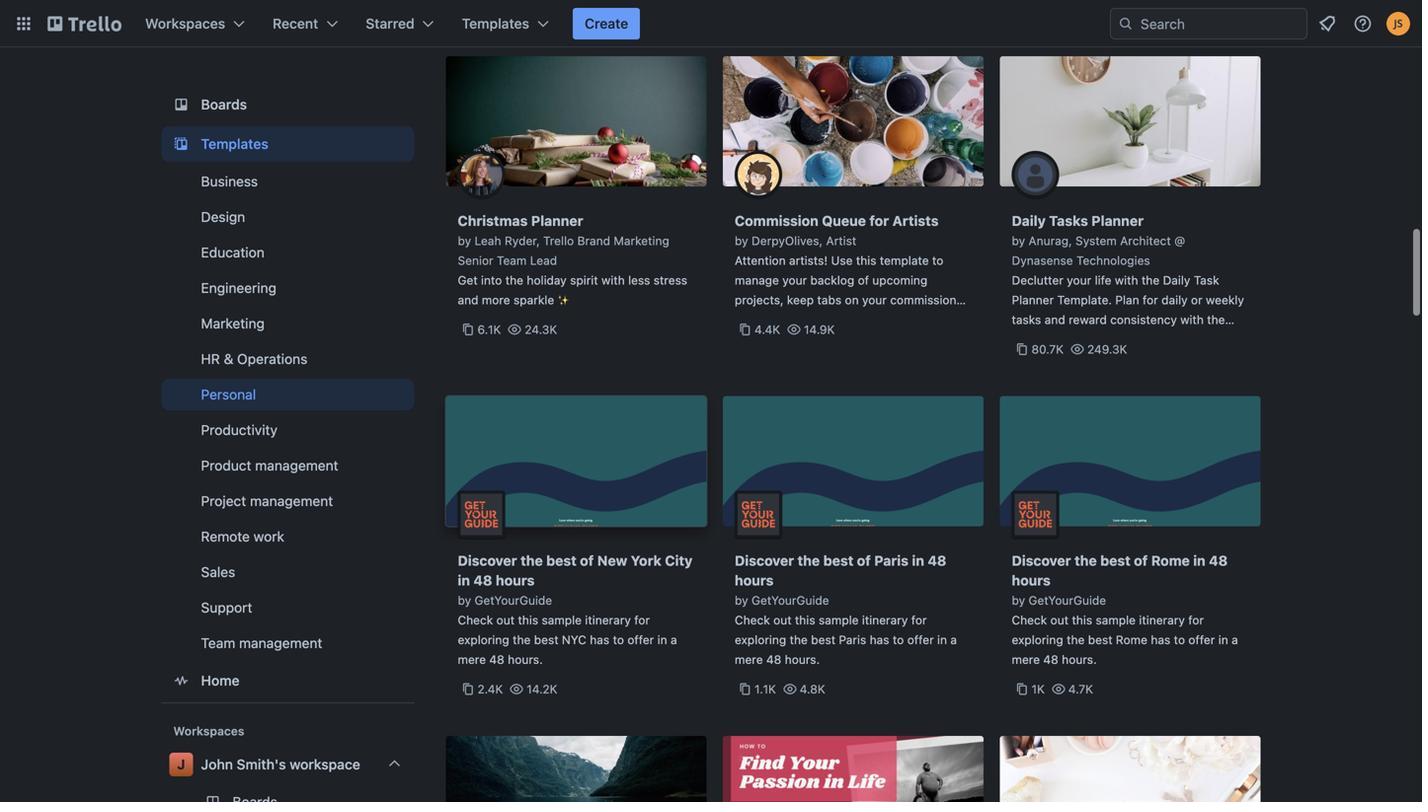 Task type: describe. For each thing, give the bounding box(es) containing it.
has inside discover the best of  new york city in 48 hours by getyourguide check out this sample itinerary for exploring the best nyc has to offer in a mere 48 hours.
[[590, 634, 610, 647]]

workspaces inside workspaces dropdown button
[[145, 15, 225, 32]]

and inside daily tasks planner by anurag, system architect @ dynasense technologies declutter your life with the daily task planner template. plan for daily or weekly tasks and reward consistency with the streak power-up.
[[1045, 313, 1065, 327]]

the inside christmas planner by leah ryder, trello brand marketing senior team lead get into the holiday spirit with less stress and more sparkle ✨
[[505, 274, 523, 287]]

up.
[[1089, 333, 1107, 347]]

tasks
[[1049, 213, 1088, 229]]

for inside discover the best of  new york city in 48 hours by getyourguide check out this sample itinerary for exploring the best nyc has to offer in a mere 48 hours.
[[634, 614, 650, 628]]

6.1k
[[478, 323, 501, 337]]

14.9k
[[804, 323, 835, 337]]

sparkle
[[514, 293, 554, 307]]

4.4k
[[755, 323, 780, 337]]

of for discover the best of paris in 48 hours
[[857, 553, 871, 569]]

senior
[[458, 254, 493, 268]]

product management link
[[161, 450, 414, 482]]

engineering link
[[161, 273, 414, 304]]

manage
[[735, 274, 779, 287]]

into
[[481, 274, 502, 287]]

by inside christmas planner by leah ryder, trello brand marketing senior team lead get into the holiday spirit with less stress and more sparkle ✨
[[458, 234, 471, 248]]

exploring for discover the best of paris in 48 hours
[[735, 634, 786, 647]]

tasks
[[1012, 313, 1041, 327]]

progress
[[793, 313, 842, 327]]

this inside commission queue for artists by derpyolives, artist attention artists! use this template to manage your backlog of upcoming projects, keep tabs on your commissions, and share progress with clients.
[[856, 254, 877, 268]]

sales link
[[161, 557, 414, 589]]

discover the best of rome in 48 hours by getyourguide check out this sample itinerary for exploring the best rome has to offer in a mere 48 hours.
[[1012, 553, 1238, 667]]

product
[[201, 458, 251, 474]]

personal
[[201, 387, 256, 403]]

for inside discover the best of paris in 48 hours by getyourguide check out this sample itinerary for exploring the best paris has to offer in a mere 48 hours.
[[911, 614, 927, 628]]

@
[[1174, 234, 1185, 248]]

commissions,
[[890, 293, 966, 307]]

1k
[[1032, 683, 1045, 697]]

a inside discover the best of  new york city in 48 hours by getyourguide check out this sample itinerary for exploring the best nyc has to offer in a mere 48 hours.
[[671, 634, 677, 647]]

upcoming
[[872, 274, 928, 287]]

search image
[[1118, 16, 1134, 32]]

1 vertical spatial workspaces
[[173, 725, 244, 739]]

hr
[[201, 351, 220, 367]]

j
[[177, 757, 185, 773]]

of for discover the best of  new york city in 48 hours
[[580, 553, 594, 569]]

new
[[597, 553, 627, 569]]

mere inside discover the best of  new york city in 48 hours by getyourguide check out this sample itinerary for exploring the best nyc has to offer in a mere 48 hours.
[[458, 653, 486, 667]]

exploring for discover the best of rome in 48 hours
[[1012, 634, 1063, 647]]

starred button
[[354, 8, 446, 40]]

home image
[[169, 670, 193, 693]]

product management
[[201, 458, 338, 474]]

with down or
[[1180, 313, 1204, 327]]

business link
[[161, 166, 414, 198]]

use
[[831, 254, 853, 268]]

to inside commission queue for artists by derpyolives, artist attention artists! use this template to manage your backlog of upcoming projects, keep tabs on your commissions, and share progress with clients.
[[932, 254, 943, 268]]

80.7k
[[1032, 343, 1064, 357]]

create
[[585, 15, 628, 32]]

clients.
[[872, 313, 912, 327]]

0 vertical spatial rome
[[1151, 553, 1190, 569]]

for inside daily tasks planner by anurag, system architect @ dynasense technologies declutter your life with the daily task planner template. plan for daily or weekly tasks and reward consistency with the streak power-up.
[[1143, 293, 1158, 307]]

system
[[1076, 234, 1117, 248]]

back to home image
[[47, 8, 121, 40]]

4.8k
[[800, 683, 825, 697]]

1.1k
[[755, 683, 776, 697]]

0 horizontal spatial your
[[782, 274, 807, 287]]

template.
[[1057, 293, 1112, 307]]

consistency
[[1110, 313, 1177, 327]]

4.7k
[[1068, 683, 1093, 697]]

sales
[[201, 564, 235, 581]]

architect
[[1120, 234, 1171, 248]]

management for team management
[[239, 636, 322, 652]]

more
[[482, 293, 510, 307]]

of inside commission queue for artists by derpyolives, artist attention artists! use this template to manage your backlog of upcoming projects, keep tabs on your commissions, and share progress with clients.
[[858, 274, 869, 287]]

lead
[[530, 254, 557, 268]]

templates inside templates dropdown button
[[462, 15, 529, 32]]

24.3k
[[525, 323, 557, 337]]

reward
[[1069, 313, 1107, 327]]

declutter
[[1012, 274, 1064, 287]]

offer inside discover the best of  new york city in 48 hours by getyourguide check out this sample itinerary for exploring the best nyc has to offer in a mere 48 hours.
[[627, 634, 654, 647]]

planner inside christmas planner by leah ryder, trello brand marketing senior team lead get into the holiday spirit with less stress and more sparkle ✨
[[531, 213, 583, 229]]

0 horizontal spatial rome
[[1116, 634, 1148, 647]]

artist
[[826, 234, 856, 248]]

projects,
[[735, 293, 784, 307]]

project management link
[[161, 486, 414, 518]]

hours for discover the best of rome in 48 hours
[[1012, 573, 1051, 589]]

task
[[1194, 274, 1219, 287]]

2.4k
[[478, 683, 503, 697]]

life
[[1095, 274, 1112, 287]]

hours inside discover the best of  new york city in 48 hours by getyourguide check out this sample itinerary for exploring the best nyc has to offer in a mere 48 hours.
[[496, 573, 535, 589]]

discover for discover the best of  new york city in 48 hours
[[458, 553, 517, 569]]

by inside commission queue for artists by derpyolives, artist attention artists! use this template to manage your backlog of upcoming projects, keep tabs on your commissions, and share progress with clients.
[[735, 234, 748, 248]]

productivity link
[[161, 415, 414, 446]]

management for project management
[[250, 493, 333, 510]]

getyourguide inside discover the best of  new york city in 48 hours by getyourguide check out this sample itinerary for exploring the best nyc has to offer in a mere 48 hours.
[[475, 594, 552, 608]]

project management
[[201, 493, 333, 510]]

by inside discover the best of rome in 48 hours by getyourguide check out this sample itinerary for exploring the best rome has to offer in a mere 48 hours.
[[1012, 594, 1025, 608]]

commission queue for artists by derpyolives, artist attention artists! use this template to manage your backlog of upcoming projects, keep tabs on your commissions, and share progress with clients.
[[735, 213, 966, 327]]

out for discover the best of paris in 48 hours
[[773, 614, 792, 628]]

team management
[[201, 636, 322, 652]]

engineering
[[201, 280, 277, 296]]

leah ryder, trello brand marketing senior team lead image
[[458, 151, 505, 199]]

✨
[[558, 293, 569, 307]]

with inside christmas planner by leah ryder, trello brand marketing senior team lead get into the holiday spirit with less stress and more sparkle ✨
[[601, 274, 625, 287]]

templates button
[[450, 8, 561, 40]]

to inside discover the best of  new york city in 48 hours by getyourguide check out this sample itinerary for exploring the best nyc has to offer in a mere 48 hours.
[[613, 634, 624, 647]]

artists
[[892, 213, 939, 229]]

by inside daily tasks planner by anurag, system architect @ dynasense technologies declutter your life with the daily task planner template. plan for daily or weekly tasks and reward consistency with the streak power-up.
[[1012, 234, 1025, 248]]

this inside discover the best of rome in 48 hours by getyourguide check out this sample itinerary for exploring the best rome has to offer in a mere 48 hours.
[[1072, 614, 1092, 628]]

2 horizontal spatial planner
[[1092, 213, 1144, 229]]

boards link
[[161, 87, 414, 122]]

0 horizontal spatial paris
[[839, 634, 866, 647]]

holiday
[[527, 274, 567, 287]]

john smith's workspace
[[201, 757, 360, 773]]

streak
[[1012, 333, 1046, 347]]

remote work link
[[161, 521, 414, 553]]

queue
[[822, 213, 866, 229]]

technologies
[[1076, 254, 1150, 268]]

project
[[201, 493, 246, 510]]

has for discover the best of paris in 48 hours
[[870, 634, 889, 647]]

out for discover the best of rome in 48 hours
[[1050, 614, 1069, 628]]

home
[[201, 673, 240, 689]]

support
[[201, 600, 252, 616]]

your inside daily tasks planner by anurag, system architect @ dynasense technologies declutter your life with the daily task planner template. plan for daily or weekly tasks and reward consistency with the streak power-up.
[[1067, 274, 1092, 287]]

discover for discover the best of rome in 48 hours
[[1012, 553, 1071, 569]]

boards
[[201, 96, 247, 113]]

by inside discover the best of  new york city in 48 hours by getyourguide check out this sample itinerary for exploring the best nyc has to offer in a mere 48 hours.
[[458, 594, 471, 608]]

template
[[880, 254, 929, 268]]

itinerary for discover the best of rome in 48 hours
[[1139, 614, 1185, 628]]

Search field
[[1134, 9, 1307, 39]]

education
[[201, 244, 264, 261]]

weekly
[[1206, 293, 1244, 307]]

nyc
[[562, 634, 587, 647]]

itinerary inside discover the best of  new york city in 48 hours by getyourguide check out this sample itinerary for exploring the best nyc has to offer in a mere 48 hours.
[[585, 614, 631, 628]]

on
[[845, 293, 859, 307]]

stress
[[654, 274, 687, 287]]

anurag, system architect @ dynasense technologies image
[[1012, 151, 1059, 199]]



Task type: locate. For each thing, give the bounding box(es) containing it.
a
[[671, 634, 677, 647], [950, 634, 957, 647], [1232, 634, 1238, 647]]

to
[[932, 254, 943, 268], [613, 634, 624, 647], [893, 634, 904, 647], [1174, 634, 1185, 647]]

exploring up 1.1k
[[735, 634, 786, 647]]

2 itinerary from the left
[[862, 614, 908, 628]]

in
[[912, 553, 924, 569], [1193, 553, 1206, 569], [458, 573, 470, 589], [657, 634, 667, 647], [937, 634, 947, 647], [1218, 634, 1228, 647]]

2 out from the left
[[773, 614, 792, 628]]

john smith (johnsmith38824343) image
[[1387, 12, 1410, 36]]

by inside discover the best of paris in 48 hours by getyourguide check out this sample itinerary for exploring the best paris has to offer in a mere 48 hours.
[[735, 594, 748, 608]]

management
[[255, 458, 338, 474], [250, 493, 333, 510], [239, 636, 322, 652]]

team down ryder,
[[497, 254, 527, 268]]

team
[[497, 254, 527, 268], [201, 636, 235, 652]]

mere up 1k
[[1012, 653, 1040, 667]]

1 horizontal spatial paris
[[874, 553, 909, 569]]

mere inside discover the best of rome in 48 hours by getyourguide check out this sample itinerary for exploring the best rome has to offer in a mere 48 hours.
[[1012, 653, 1040, 667]]

for inside discover the best of rome in 48 hours by getyourguide check out this sample itinerary for exploring the best rome has to offer in a mere 48 hours.
[[1188, 614, 1204, 628]]

a for discover the best of paris in 48 hours
[[950, 634, 957, 647]]

itinerary for discover the best of paris in 48 hours
[[862, 614, 908, 628]]

0 horizontal spatial getyourguide image
[[458, 491, 505, 539]]

your
[[782, 274, 807, 287], [1067, 274, 1092, 287], [862, 293, 887, 307]]

1 itinerary from the left
[[585, 614, 631, 628]]

0 vertical spatial templates
[[462, 15, 529, 32]]

1 horizontal spatial your
[[862, 293, 887, 307]]

2 hours. from the left
[[785, 653, 820, 667]]

exploring inside discover the best of  new york city in 48 hours by getyourguide check out this sample itinerary for exploring the best nyc has to offer in a mere 48 hours.
[[458, 634, 509, 647]]

workspace
[[290, 757, 360, 773]]

work
[[254, 529, 284, 545]]

1 getyourguide image from the left
[[458, 491, 505, 539]]

0 vertical spatial management
[[255, 458, 338, 474]]

share
[[759, 313, 790, 327]]

team inside christmas planner by leah ryder, trello brand marketing senior team lead get into the holiday spirit with less stress and more sparkle ✨
[[497, 254, 527, 268]]

mere
[[458, 653, 486, 667], [735, 653, 763, 667], [1012, 653, 1040, 667]]

hr & operations
[[201, 351, 307, 367]]

2 mere from the left
[[735, 653, 763, 667]]

less
[[628, 274, 650, 287]]

0 horizontal spatial exploring
[[458, 634, 509, 647]]

2 exploring from the left
[[735, 634, 786, 647]]

out up 4.7k on the bottom right
[[1050, 614, 1069, 628]]

2 getyourguide from the left
[[752, 594, 829, 608]]

2 horizontal spatial your
[[1067, 274, 1092, 287]]

hours. up 4.8k
[[785, 653, 820, 667]]

home link
[[161, 664, 414, 699]]

check for discover the best of rome in 48 hours
[[1012, 614, 1047, 628]]

exploring inside discover the best of rome in 48 hours by getyourguide check out this sample itinerary for exploring the best rome has to offer in a mere 48 hours.
[[1012, 634, 1063, 647]]

get
[[458, 274, 478, 287]]

derpyolives, artist image
[[735, 151, 782, 199]]

your right on
[[862, 293, 887, 307]]

0 horizontal spatial daily
[[1012, 213, 1046, 229]]

1 horizontal spatial mere
[[735, 653, 763, 667]]

this inside discover the best of  new york city in 48 hours by getyourguide check out this sample itinerary for exploring the best nyc has to offer in a mere 48 hours.
[[518, 614, 538, 628]]

1 horizontal spatial offer
[[907, 634, 934, 647]]

1 getyourguide from the left
[[475, 594, 552, 608]]

has inside discover the best of paris in 48 hours by getyourguide check out this sample itinerary for exploring the best paris has to offer in a mere 48 hours.
[[870, 634, 889, 647]]

management down product management link
[[250, 493, 333, 510]]

offer for discover the best of paris in 48 hours
[[907, 634, 934, 647]]

remote work
[[201, 529, 284, 545]]

3 out from the left
[[1050, 614, 1069, 628]]

by
[[458, 234, 471, 248], [735, 234, 748, 248], [1012, 234, 1025, 248], [458, 594, 471, 608], [735, 594, 748, 608], [1012, 594, 1025, 608]]

getyourguide for discover the best of paris in 48 hours
[[752, 594, 829, 608]]

to inside discover the best of paris in 48 hours by getyourguide check out this sample itinerary for exploring the best paris has to offer in a mere 48 hours.
[[893, 634, 904, 647]]

getyourguide for discover the best of rome in 48 hours
[[1029, 594, 1106, 608]]

a for discover the best of rome in 48 hours
[[1232, 634, 1238, 647]]

0 horizontal spatial has
[[590, 634, 610, 647]]

support link
[[161, 593, 414, 624]]

hours.
[[508, 653, 543, 667], [785, 653, 820, 667], [1062, 653, 1097, 667]]

2 sample from the left
[[819, 614, 859, 628]]

discover for discover the best of paris in 48 hours
[[735, 553, 794, 569]]

1 vertical spatial templates
[[201, 136, 268, 152]]

2 offer from the left
[[907, 634, 934, 647]]

3 itinerary from the left
[[1139, 614, 1185, 628]]

christmas
[[458, 213, 528, 229]]

this up 14.2k
[[518, 614, 538, 628]]

exploring up 2.4k
[[458, 634, 509, 647]]

recent
[[273, 15, 318, 32]]

1 a from the left
[[671, 634, 677, 647]]

template board image
[[169, 132, 193, 156]]

rome
[[1151, 553, 1190, 569], [1116, 634, 1148, 647]]

2 horizontal spatial discover
[[1012, 553, 1071, 569]]

check inside discover the best of rome in 48 hours by getyourguide check out this sample itinerary for exploring the best rome has to offer in a mere 48 hours.
[[1012, 614, 1047, 628]]

0 horizontal spatial hours.
[[508, 653, 543, 667]]

getyourguide inside discover the best of rome in 48 hours by getyourguide check out this sample itinerary for exploring the best rome has to offer in a mere 48 hours.
[[1029, 594, 1106, 608]]

sample inside discover the best of paris in 48 hours by getyourguide check out this sample itinerary for exploring the best paris has to offer in a mere 48 hours.
[[819, 614, 859, 628]]

getyourguide image for discover the best of paris in 48 hours
[[735, 491, 782, 539]]

a inside discover the best of paris in 48 hours by getyourguide check out this sample itinerary for exploring the best paris has to offer in a mere 48 hours.
[[950, 634, 957, 647]]

3 mere from the left
[[1012, 653, 1040, 667]]

hours. up 14.2k
[[508, 653, 543, 667]]

power-
[[1050, 333, 1089, 347]]

discover inside discover the best of rome in 48 hours by getyourguide check out this sample itinerary for exploring the best rome has to offer in a mere 48 hours.
[[1012, 553, 1071, 569]]

out
[[496, 614, 515, 628], [773, 614, 792, 628], [1050, 614, 1069, 628]]

leah
[[475, 234, 501, 248]]

2 getyourguide image from the left
[[735, 491, 782, 539]]

of inside discover the best of rome in 48 hours by getyourguide check out this sample itinerary for exploring the best rome has to offer in a mere 48 hours.
[[1134, 553, 1148, 569]]

with inside commission queue for artists by derpyolives, artist attention artists! use this template to manage your backlog of upcoming projects, keep tabs on your commissions, and share progress with clients.
[[846, 313, 869, 327]]

sample for discover the best of rome in 48 hours
[[1096, 614, 1136, 628]]

discover the best of  new york city in 48 hours by getyourguide check out this sample itinerary for exploring the best nyc has to offer in a mere 48 hours.
[[458, 553, 693, 667]]

with left less
[[601, 274, 625, 287]]

1 horizontal spatial discover
[[735, 553, 794, 569]]

getyourguide up 4.8k
[[752, 594, 829, 608]]

hours. for discover the best of rome in 48 hours
[[1062, 653, 1097, 667]]

2 horizontal spatial and
[[1045, 313, 1065, 327]]

1 horizontal spatial planner
[[1012, 293, 1054, 307]]

0 horizontal spatial and
[[458, 293, 478, 307]]

board image
[[169, 93, 193, 117]]

2 horizontal spatial a
[[1232, 634, 1238, 647]]

exploring
[[458, 634, 509, 647], [735, 634, 786, 647], [1012, 634, 1063, 647]]

offer inside discover the best of paris in 48 hours by getyourguide check out this sample itinerary for exploring the best paris has to offer in a mere 48 hours.
[[907, 634, 934, 647]]

2 horizontal spatial sample
[[1096, 614, 1136, 628]]

commission
[[735, 213, 819, 229]]

tabs
[[817, 293, 842, 307]]

2 horizontal spatial hours.
[[1062, 653, 1097, 667]]

has inside discover the best of rome in 48 hours by getyourguide check out this sample itinerary for exploring the best rome has to offer in a mere 48 hours.
[[1151, 634, 1171, 647]]

sample for discover the best of paris in 48 hours
[[819, 614, 859, 628]]

hours for discover the best of paris in 48 hours
[[735, 573, 774, 589]]

2 hours from the left
[[735, 573, 774, 589]]

itinerary
[[585, 614, 631, 628], [862, 614, 908, 628], [1139, 614, 1185, 628]]

1 horizontal spatial marketing
[[614, 234, 669, 248]]

check up 1k
[[1012, 614, 1047, 628]]

0 horizontal spatial mere
[[458, 653, 486, 667]]

1 horizontal spatial has
[[870, 634, 889, 647]]

marketing up '&'
[[201, 316, 265, 332]]

0 horizontal spatial offer
[[627, 634, 654, 647]]

marketing inside christmas planner by leah ryder, trello brand marketing senior team lead get into the holiday spirit with less stress and more sparkle ✨
[[614, 234, 669, 248]]

2 discover from the left
[[735, 553, 794, 569]]

1 out from the left
[[496, 614, 515, 628]]

with
[[601, 274, 625, 287], [1115, 274, 1138, 287], [846, 313, 869, 327], [1180, 313, 1204, 327]]

mere inside discover the best of paris in 48 hours by getyourguide check out this sample itinerary for exploring the best paris has to offer in a mere 48 hours.
[[735, 653, 763, 667]]

exploring up 1k
[[1012, 634, 1063, 647]]

of inside discover the best of  new york city in 48 hours by getyourguide check out this sample itinerary for exploring the best nyc has to offer in a mere 48 hours.
[[580, 553, 594, 569]]

1 offer from the left
[[627, 634, 654, 647]]

marketing
[[614, 234, 669, 248], [201, 316, 265, 332]]

1 hours. from the left
[[508, 653, 543, 667]]

1 horizontal spatial rome
[[1151, 553, 1190, 569]]

of
[[858, 274, 869, 287], [580, 553, 594, 569], [857, 553, 871, 569], [1134, 553, 1148, 569]]

education link
[[161, 237, 414, 269]]

a inside discover the best of rome in 48 hours by getyourguide check out this sample itinerary for exploring the best rome has to offer in a mere 48 hours.
[[1232, 634, 1238, 647]]

mere up 2.4k
[[458, 653, 486, 667]]

0 horizontal spatial marketing
[[201, 316, 265, 332]]

0 horizontal spatial getyourguide
[[475, 594, 552, 608]]

3 a from the left
[[1232, 634, 1238, 647]]

3 getyourguide from the left
[[1029, 594, 1106, 608]]

0 horizontal spatial hours
[[496, 573, 535, 589]]

derpyolives,
[[752, 234, 823, 248]]

your up template.
[[1067, 274, 1092, 287]]

1 horizontal spatial getyourguide image
[[735, 491, 782, 539]]

mere for discover the best of rome in 48 hours
[[1012, 653, 1040, 667]]

2 horizontal spatial getyourguide image
[[1012, 491, 1059, 539]]

1 hours from the left
[[496, 573, 535, 589]]

workspaces button
[[133, 8, 257, 40]]

3 exploring from the left
[[1012, 634, 1063, 647]]

smith's
[[237, 757, 286, 773]]

business
[[201, 173, 258, 190]]

to inside discover the best of rome in 48 hours by getyourguide check out this sample itinerary for exploring the best rome has to offer in a mere 48 hours.
[[1174, 634, 1185, 647]]

design
[[201, 209, 245, 225]]

christmas planner by leah ryder, trello brand marketing senior team lead get into the holiday spirit with less stress and more sparkle ✨
[[458, 213, 687, 307]]

daily
[[1162, 293, 1188, 307]]

sample inside discover the best of rome in 48 hours by getyourguide check out this sample itinerary for exploring the best rome has to offer in a mere 48 hours.
[[1096, 614, 1136, 628]]

planner up trello
[[531, 213, 583, 229]]

1 horizontal spatial sample
[[819, 614, 859, 628]]

1 horizontal spatial check
[[735, 614, 770, 628]]

of for discover the best of rome in 48 hours
[[1134, 553, 1148, 569]]

2 has from the left
[[870, 634, 889, 647]]

offer inside discover the best of rome in 48 hours by getyourguide check out this sample itinerary for exploring the best rome has to offer in a mere 48 hours.
[[1189, 634, 1215, 647]]

14.2k
[[527, 683, 558, 697]]

1 horizontal spatial hours.
[[785, 653, 820, 667]]

1 horizontal spatial hours
[[735, 573, 774, 589]]

management for product management
[[255, 458, 338, 474]]

hours. for discover the best of paris in 48 hours
[[785, 653, 820, 667]]

0 vertical spatial marketing
[[614, 234, 669, 248]]

daily up anurag,
[[1012, 213, 1046, 229]]

of inside discover the best of paris in 48 hours by getyourguide check out this sample itinerary for exploring the best paris has to offer in a mere 48 hours.
[[857, 553, 871, 569]]

1 vertical spatial management
[[250, 493, 333, 510]]

1 exploring from the left
[[458, 634, 509, 647]]

3 discover from the left
[[1012, 553, 1071, 569]]

out inside discover the best of rome in 48 hours by getyourguide check out this sample itinerary for exploring the best rome has to offer in a mere 48 hours.
[[1050, 614, 1069, 628]]

check inside discover the best of  new york city in 48 hours by getyourguide check out this sample itinerary for exploring the best nyc has to offer in a mere 48 hours.
[[458, 614, 493, 628]]

1 horizontal spatial a
[[950, 634, 957, 647]]

this right use
[[856, 254, 877, 268]]

1 horizontal spatial daily
[[1163, 274, 1191, 287]]

this
[[856, 254, 877, 268], [518, 614, 538, 628], [795, 614, 815, 628], [1072, 614, 1092, 628]]

itinerary inside discover the best of rome in 48 hours by getyourguide check out this sample itinerary for exploring the best rome has to offer in a mere 48 hours.
[[1139, 614, 1185, 628]]

3 has from the left
[[1151, 634, 1171, 647]]

workspaces up board image
[[145, 15, 225, 32]]

mere up 1.1k
[[735, 653, 763, 667]]

2 check from the left
[[735, 614, 770, 628]]

discover inside discover the best of  new york city in 48 hours by getyourguide check out this sample itinerary for exploring the best nyc has to offer in a mere 48 hours.
[[458, 553, 517, 569]]

team down the support
[[201, 636, 235, 652]]

getyourguide image
[[458, 491, 505, 539], [735, 491, 782, 539], [1012, 491, 1059, 539]]

keep
[[787, 293, 814, 307]]

with up plan
[[1115, 274, 1138, 287]]

2 vertical spatial management
[[239, 636, 322, 652]]

3 hours. from the left
[[1062, 653, 1097, 667]]

2 horizontal spatial exploring
[[1012, 634, 1063, 647]]

0 horizontal spatial a
[[671, 634, 677, 647]]

has
[[590, 634, 610, 647], [870, 634, 889, 647], [1151, 634, 1171, 647]]

planner
[[531, 213, 583, 229], [1092, 213, 1144, 229], [1012, 293, 1054, 307]]

1 horizontal spatial team
[[497, 254, 527, 268]]

1 horizontal spatial itinerary
[[862, 614, 908, 628]]

and down get
[[458, 293, 478, 307]]

hours. inside discover the best of  new york city in 48 hours by getyourguide check out this sample itinerary for exploring the best nyc has to offer in a mere 48 hours.
[[508, 653, 543, 667]]

out up 1.1k
[[773, 614, 792, 628]]

planner down declutter
[[1012, 293, 1054, 307]]

offer for discover the best of rome in 48 hours
[[1189, 634, 1215, 647]]

discover the best of paris in 48 hours by getyourguide check out this sample itinerary for exploring the best paris has to offer in a mere 48 hours.
[[735, 553, 957, 667]]

templates up business
[[201, 136, 268, 152]]

trello
[[543, 234, 574, 248]]

for
[[870, 213, 889, 229], [1143, 293, 1158, 307], [634, 614, 650, 628], [911, 614, 927, 628], [1188, 614, 1204, 628]]

this up 4.8k
[[795, 614, 815, 628]]

and up power-
[[1045, 313, 1065, 327]]

marketing inside marketing link
[[201, 316, 265, 332]]

hours inside discover the best of rome in 48 hours by getyourguide check out this sample itinerary for exploring the best rome has to offer in a mere 48 hours.
[[1012, 573, 1051, 589]]

or
[[1191, 293, 1203, 307]]

exploring inside discover the best of paris in 48 hours by getyourguide check out this sample itinerary for exploring the best paris has to offer in a mere 48 hours.
[[735, 634, 786, 647]]

daily up daily
[[1163, 274, 1191, 287]]

2 horizontal spatial getyourguide
[[1029, 594, 1106, 608]]

out inside discover the best of  new york city in 48 hours by getyourguide check out this sample itinerary for exploring the best nyc has to offer in a mere 48 hours.
[[496, 614, 515, 628]]

0 horizontal spatial sample
[[542, 614, 582, 628]]

3 offer from the left
[[1189, 634, 1215, 647]]

3 hours from the left
[[1012, 573, 1051, 589]]

getyourguide image for discover the best of  new york city in 48 hours
[[458, 491, 505, 539]]

has for discover the best of rome in 48 hours
[[1151, 634, 1171, 647]]

hr & operations link
[[161, 344, 414, 375]]

marketing link
[[161, 308, 414, 340]]

0 vertical spatial workspaces
[[145, 15, 225, 32]]

create button
[[573, 8, 640, 40]]

for inside commission queue for artists by derpyolives, artist attention artists! use this template to manage your backlog of upcoming projects, keep tabs on your commissions, and share progress with clients.
[[870, 213, 889, 229]]

1 sample from the left
[[542, 614, 582, 628]]

2 horizontal spatial itinerary
[[1139, 614, 1185, 628]]

with down on
[[846, 313, 869, 327]]

mere for discover the best of paris in 48 hours
[[735, 653, 763, 667]]

3 check from the left
[[1012, 614, 1047, 628]]

1 vertical spatial team
[[201, 636, 235, 652]]

getyourguide inside discover the best of paris in 48 hours by getyourguide check out this sample itinerary for exploring the best paris has to offer in a mere 48 hours.
[[752, 594, 829, 608]]

2 horizontal spatial mere
[[1012, 653, 1040, 667]]

spirit
[[570, 274, 598, 287]]

0 horizontal spatial templates
[[201, 136, 268, 152]]

1 vertical spatial daily
[[1163, 274, 1191, 287]]

check
[[458, 614, 493, 628], [735, 614, 770, 628], [1012, 614, 1047, 628]]

check up 1.1k
[[735, 614, 770, 628]]

open information menu image
[[1353, 14, 1373, 34]]

1 horizontal spatial exploring
[[735, 634, 786, 647]]

anurag,
[[1029, 234, 1072, 248]]

0 vertical spatial team
[[497, 254, 527, 268]]

and inside christmas planner by leah ryder, trello brand marketing senior team lead get into the holiday spirit with less stress and more sparkle ✨
[[458, 293, 478, 307]]

2 horizontal spatial check
[[1012, 614, 1047, 628]]

sample inside discover the best of  new york city in 48 hours by getyourguide check out this sample itinerary for exploring the best nyc has to offer in a mere 48 hours.
[[542, 614, 582, 628]]

0 horizontal spatial check
[[458, 614, 493, 628]]

your up keep
[[782, 274, 807, 287]]

hours
[[496, 573, 535, 589], [735, 573, 774, 589], [1012, 573, 1051, 589]]

and down projects,
[[735, 313, 756, 327]]

getyourguide
[[475, 594, 552, 608], [752, 594, 829, 608], [1029, 594, 1106, 608]]

management down support link
[[239, 636, 322, 652]]

1 horizontal spatial and
[[735, 313, 756, 327]]

2 horizontal spatial has
[[1151, 634, 1171, 647]]

1 discover from the left
[[458, 553, 517, 569]]

1 vertical spatial marketing
[[201, 316, 265, 332]]

0 horizontal spatial team
[[201, 636, 235, 652]]

design link
[[161, 201, 414, 233]]

team management link
[[161, 628, 414, 660]]

3 getyourguide image from the left
[[1012, 491, 1059, 539]]

2 horizontal spatial offer
[[1189, 634, 1215, 647]]

workspaces up john at the bottom of page
[[173, 725, 244, 739]]

0 horizontal spatial discover
[[458, 553, 517, 569]]

daily tasks planner by anurag, system architect @ dynasense technologies declutter your life with the daily task planner template. plan for daily or weekly tasks and reward consistency with the streak power-up.
[[1012, 213, 1244, 347]]

this up 4.7k on the bottom right
[[1072, 614, 1092, 628]]

out inside discover the best of paris in 48 hours by getyourguide check out this sample itinerary for exploring the best paris has to offer in a mere 48 hours.
[[773, 614, 792, 628]]

0 vertical spatial paris
[[874, 553, 909, 569]]

discover inside discover the best of paris in 48 hours by getyourguide check out this sample itinerary for exploring the best paris has to offer in a mere 48 hours.
[[735, 553, 794, 569]]

this inside discover the best of paris in 48 hours by getyourguide check out this sample itinerary for exploring the best paris has to offer in a mere 48 hours.
[[795, 614, 815, 628]]

planner up system
[[1092, 213, 1144, 229]]

1 vertical spatial rome
[[1116, 634, 1148, 647]]

operations
[[237, 351, 307, 367]]

check for discover the best of paris in 48 hours
[[735, 614, 770, 628]]

249.3k
[[1087, 343, 1127, 357]]

0 vertical spatial daily
[[1012, 213, 1046, 229]]

1 horizontal spatial out
[[773, 614, 792, 628]]

attention
[[735, 254, 786, 268]]

3 sample from the left
[[1096, 614, 1136, 628]]

offer
[[627, 634, 654, 647], [907, 634, 934, 647], [1189, 634, 1215, 647]]

hours. up 4.7k on the bottom right
[[1062, 653, 1097, 667]]

and inside commission queue for artists by derpyolives, artist attention artists! use this template to manage your backlog of upcoming projects, keep tabs on your commissions, and share progress with clients.
[[735, 313, 756, 327]]

out up 2.4k
[[496, 614, 515, 628]]

primary element
[[0, 0, 1422, 47]]

backlog
[[810, 274, 854, 287]]

check up 2.4k
[[458, 614, 493, 628]]

productivity
[[201, 422, 278, 438]]

marketing up less
[[614, 234, 669, 248]]

hours. inside discover the best of rome in 48 hours by getyourguide check out this sample itinerary for exploring the best rome has to offer in a mere 48 hours.
[[1062, 653, 1097, 667]]

templates inside templates link
[[201, 136, 268, 152]]

getyourguide up 4.7k on the bottom right
[[1029, 594, 1106, 608]]

1 check from the left
[[458, 614, 493, 628]]

2 horizontal spatial hours
[[1012, 573, 1051, 589]]

1 vertical spatial paris
[[839, 634, 866, 647]]

templates right starred dropdown button
[[462, 15, 529, 32]]

0 notifications image
[[1315, 12, 1339, 36]]

personal link
[[161, 379, 414, 411]]

2 horizontal spatial out
[[1050, 614, 1069, 628]]

management down productivity link
[[255, 458, 338, 474]]

0 horizontal spatial out
[[496, 614, 515, 628]]

city
[[665, 553, 693, 569]]

1 horizontal spatial templates
[[462, 15, 529, 32]]

2 a from the left
[[950, 634, 957, 647]]

1 mere from the left
[[458, 653, 486, 667]]

0 horizontal spatial itinerary
[[585, 614, 631, 628]]

check inside discover the best of paris in 48 hours by getyourguide check out this sample itinerary for exploring the best paris has to offer in a mere 48 hours.
[[735, 614, 770, 628]]

1 horizontal spatial getyourguide
[[752, 594, 829, 608]]

getyourguide up 2.4k
[[475, 594, 552, 608]]

1 has from the left
[[590, 634, 610, 647]]

0 horizontal spatial planner
[[531, 213, 583, 229]]

itinerary inside discover the best of paris in 48 hours by getyourguide check out this sample itinerary for exploring the best paris has to offer in a mere 48 hours.
[[862, 614, 908, 628]]

hours inside discover the best of paris in 48 hours by getyourguide check out this sample itinerary for exploring the best paris has to offer in a mere 48 hours.
[[735, 573, 774, 589]]

getyourguide image for discover the best of rome in 48 hours
[[1012, 491, 1059, 539]]

hours. inside discover the best of paris in 48 hours by getyourguide check out this sample itinerary for exploring the best paris has to offer in a mere 48 hours.
[[785, 653, 820, 667]]



Task type: vqa. For each thing, say whether or not it's contained in the screenshot.


